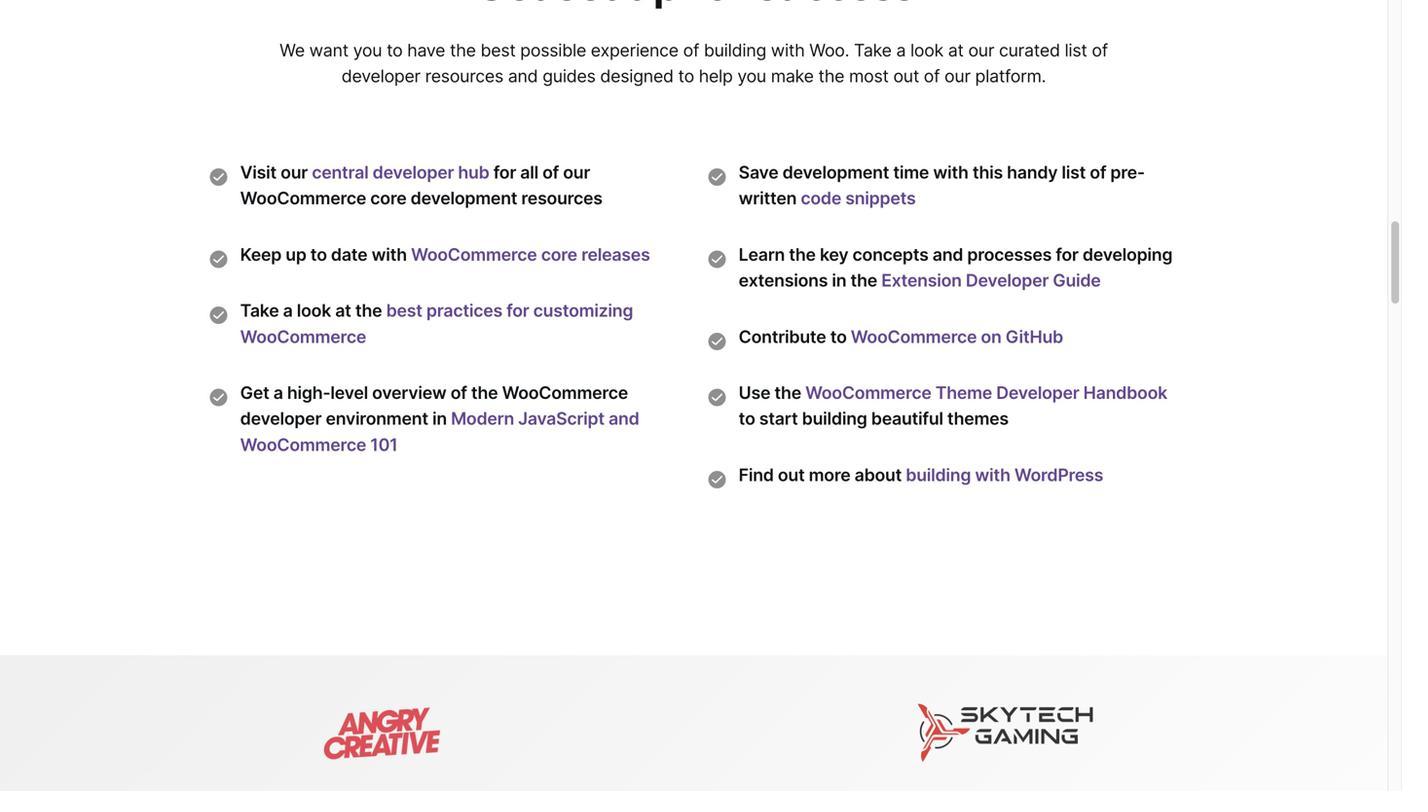 Task type: vqa. For each thing, say whether or not it's contained in the screenshot.
rightmost OUT
yes



Task type: describe. For each thing, give the bounding box(es) containing it.
2 vertical spatial building
[[906, 465, 971, 486]]

1 horizontal spatial you
[[738, 66, 767, 87]]

code snippets
[[801, 188, 916, 209]]

0 vertical spatial developer
[[966, 270, 1049, 291]]

take a look at the
[[240, 301, 386, 322]]

learn
[[739, 244, 785, 265]]

find out more about building with wordpress
[[739, 465, 1104, 486]]

overview
[[372, 383, 447, 404]]

want
[[309, 40, 349, 61]]

guide
[[1053, 270, 1101, 291]]

of right most
[[924, 66, 940, 87]]

and inside we want you to have the best possible experience of building with woo. take a look at our curated list of developer resources and guides designed to help you make the most out of our platform.
[[508, 66, 538, 87]]

designed
[[600, 66, 674, 87]]

snippets
[[846, 188, 916, 209]]

out inside we want you to have the best possible experience of building with woo. take a look at our curated list of developer resources and guides designed to help you make the most out of our platform.
[[894, 66, 920, 87]]

woocommerce on github link
[[851, 327, 1064, 347]]

the right the have
[[450, 40, 476, 61]]

of right curated
[[1092, 40, 1108, 61]]

woocommerce inside use the woocommerce theme developer handbook to start building beautiful themes
[[806, 383, 932, 404]]

best inside best practices for customizing woocommerce
[[386, 301, 423, 322]]

guides
[[543, 66, 596, 87]]

use
[[739, 383, 771, 404]]

key
[[820, 244, 849, 265]]

building with wordpress link
[[906, 465, 1104, 486]]

a inside we want you to have the best possible experience of building with woo. take a look at our curated list of developer resources and guides designed to help you make the most out of our platform.
[[897, 40, 906, 61]]

use the woocommerce theme developer handbook to start building beautiful themes
[[739, 383, 1168, 430]]

most
[[849, 66, 889, 87]]

of inside the for all of our woocommerce core development resources
[[543, 162, 559, 183]]

practices
[[427, 301, 503, 322]]

contribute to woocommerce on github
[[739, 327, 1064, 347]]

on
[[981, 327, 1002, 347]]

1 vertical spatial core
[[541, 244, 578, 265]]

high-
[[287, 383, 331, 404]]

curated
[[999, 40, 1060, 61]]

best practices for customizing woocommerce link
[[240, 301, 633, 347]]

start
[[760, 409, 798, 430]]

development inside the for all of our woocommerce core development resources
[[411, 188, 517, 209]]

development inside save development time with this handy list of pre- written
[[783, 162, 889, 183]]

up
[[286, 244, 306, 265]]

more
[[809, 465, 851, 486]]

to left "help"
[[678, 66, 694, 87]]

0 horizontal spatial you
[[353, 40, 382, 61]]

a for best practices for customizing woocommerce
[[283, 301, 293, 322]]

visit our central developer hub
[[240, 162, 489, 183]]

handbook
[[1084, 383, 1168, 404]]

hub
[[458, 162, 489, 183]]

we want you to have the best possible experience of building with woo. take a look at our curated list of developer resources and guides designed to help you make the most out of our platform.
[[280, 40, 1108, 87]]

0 horizontal spatial at
[[335, 301, 351, 322]]

our inside the for all of our woocommerce core development resources
[[563, 162, 590, 183]]

our up platform.
[[969, 40, 995, 61]]

modern javascript and woocommerce 101
[[240, 409, 639, 456]]

beautiful
[[872, 409, 944, 430]]

make
[[771, 66, 814, 87]]

best inside we want you to have the best possible experience of building with woo. take a look at our curated list of developer resources and guides designed to help you make the most out of our platform.
[[481, 40, 516, 61]]

experience
[[591, 40, 679, 61]]

modern
[[451, 409, 514, 430]]

javascript
[[518, 409, 605, 430]]

for inside the for all of our woocommerce core development resources
[[494, 162, 516, 183]]

processes
[[968, 244, 1052, 265]]

we
[[280, 40, 305, 61]]

list inside save development time with this handy list of pre- written
[[1062, 162, 1086, 183]]

extensions
[[739, 270, 828, 291]]

developing
[[1083, 244, 1173, 265]]

and inside learn the key concepts and processes for developing extensions in the
[[933, 244, 963, 265]]

get
[[240, 383, 269, 404]]

for inside learn the key concepts and processes for developing extensions in the
[[1056, 244, 1079, 265]]

find
[[739, 465, 774, 486]]

have
[[407, 40, 445, 61]]

themes
[[948, 409, 1009, 430]]

all
[[520, 162, 539, 183]]

date
[[331, 244, 368, 265]]

central developer hub link
[[312, 162, 489, 183]]

extension developer guide
[[882, 270, 1101, 291]]

visit
[[240, 162, 277, 183]]

level
[[331, 383, 368, 404]]

take inside we want you to have the best possible experience of building with woo. take a look at our curated list of developer resources and guides designed to help you make the most out of our platform.
[[854, 40, 892, 61]]



Task type: locate. For each thing, give the bounding box(es) containing it.
the
[[450, 40, 476, 61], [819, 66, 845, 87], [789, 244, 816, 265], [851, 270, 878, 291], [355, 301, 382, 322], [471, 383, 498, 404], [775, 383, 802, 404]]

the inside use the woocommerce theme developer handbook to start building beautiful themes
[[775, 383, 802, 404]]

0 horizontal spatial development
[[411, 188, 517, 209]]

the up modern
[[471, 383, 498, 404]]

our right the all
[[563, 162, 590, 183]]

contribute
[[739, 327, 826, 347]]

core
[[370, 188, 407, 209], [541, 244, 578, 265]]

1 horizontal spatial development
[[783, 162, 889, 183]]

development up 'code' in the right top of the page
[[783, 162, 889, 183]]

core left the releases at left
[[541, 244, 578, 265]]

1 horizontal spatial at
[[948, 40, 964, 61]]

and up extension
[[933, 244, 963, 265]]

1 vertical spatial building
[[802, 409, 867, 430]]

releases
[[582, 244, 650, 265]]

1 horizontal spatial in
[[832, 270, 847, 291]]

take
[[854, 40, 892, 61], [240, 301, 279, 322]]

in inside the get a high-level overview of the woocommerce developer environment in
[[432, 409, 447, 430]]

0 vertical spatial out
[[894, 66, 920, 87]]

the down date
[[355, 301, 382, 322]]

0 vertical spatial resources
[[425, 66, 504, 87]]

a right get
[[273, 383, 283, 404]]

in inside learn the key concepts and processes for developing extensions in the
[[832, 270, 847, 291]]

0 horizontal spatial best
[[386, 301, 423, 322]]

learn the key concepts and processes for developing extensions in the
[[739, 244, 1173, 291]]

woocommerce core releases link
[[411, 244, 650, 265]]

at down date
[[335, 301, 351, 322]]

development
[[783, 162, 889, 183], [411, 188, 517, 209]]

1 horizontal spatial take
[[854, 40, 892, 61]]

you right want
[[353, 40, 382, 61]]

at
[[948, 40, 964, 61], [335, 301, 351, 322]]

with up make on the right
[[771, 40, 805, 61]]

written
[[739, 188, 797, 209]]

woocommerce up javascript
[[502, 383, 628, 404]]

developer down processes
[[966, 270, 1049, 291]]

our right visit
[[281, 162, 308, 183]]

best practices for customizing woocommerce
[[240, 301, 633, 347]]

1 vertical spatial you
[[738, 66, 767, 87]]

to left the have
[[387, 40, 403, 61]]

code
[[801, 188, 842, 209]]

with
[[771, 40, 805, 61], [933, 162, 969, 183], [372, 244, 407, 265], [975, 465, 1011, 486]]

the down concepts
[[851, 270, 878, 291]]

0 horizontal spatial out
[[778, 465, 805, 486]]

1 vertical spatial resources
[[521, 188, 603, 209]]

get a high-level overview of the woocommerce developer environment in
[[240, 383, 628, 430]]

list inside we want you to have the best possible experience of building with woo. take a look at our curated list of developer resources and guides designed to help you make the most out of our platform.
[[1065, 40, 1088, 61]]

theme
[[936, 383, 993, 404]]

woo.
[[810, 40, 850, 61]]

0 horizontal spatial core
[[370, 188, 407, 209]]

a inside the get a high-level overview of the woocommerce developer environment in
[[273, 383, 283, 404]]

resources down the have
[[425, 66, 504, 87]]

with right date
[[372, 244, 407, 265]]

1 horizontal spatial and
[[609, 409, 639, 430]]

2 horizontal spatial building
[[906, 465, 971, 486]]

list
[[1065, 40, 1088, 61], [1062, 162, 1086, 183]]

a right woo.
[[897, 40, 906, 61]]

building up "help"
[[704, 40, 767, 61]]

woocommerce down 'take a look at the'
[[240, 327, 366, 347]]

0 vertical spatial look
[[911, 40, 944, 61]]

building
[[704, 40, 767, 61], [802, 409, 867, 430], [906, 465, 971, 486]]

woocommerce theme developer handbook link
[[806, 383, 1168, 404]]

and down possible
[[508, 66, 538, 87]]

2 vertical spatial a
[[273, 383, 283, 404]]

resources down the all
[[521, 188, 603, 209]]

concepts
[[853, 244, 929, 265]]

1 vertical spatial and
[[933, 244, 963, 265]]

look
[[911, 40, 944, 61], [297, 301, 331, 322]]

1 vertical spatial take
[[240, 301, 279, 322]]

0 vertical spatial in
[[832, 270, 847, 291]]

0 vertical spatial developer
[[342, 66, 421, 87]]

our
[[969, 40, 995, 61], [945, 66, 971, 87], [281, 162, 308, 183], [563, 162, 590, 183]]

0 horizontal spatial resources
[[425, 66, 504, 87]]

out right find
[[778, 465, 805, 486]]

1 vertical spatial a
[[283, 301, 293, 322]]

2 horizontal spatial and
[[933, 244, 963, 265]]

woocommerce inside the get a high-level overview of the woocommerce developer environment in
[[502, 383, 628, 404]]

about
[[855, 465, 902, 486]]

keep
[[240, 244, 282, 265]]

core down the "central developer hub" link
[[370, 188, 407, 209]]

at inside we want you to have the best possible experience of building with woo. take a look at our curated list of developer resources and guides designed to help you make the most out of our platform.
[[948, 40, 964, 61]]

to inside use the woocommerce theme developer handbook to start building beautiful themes
[[739, 409, 755, 430]]

extension
[[882, 270, 962, 291]]

2 vertical spatial for
[[507, 301, 529, 322]]

building inside use the woocommerce theme developer handbook to start building beautiful themes
[[802, 409, 867, 430]]

woocommerce inside the for all of our woocommerce core development resources
[[240, 188, 366, 209]]

best
[[481, 40, 516, 61], [386, 301, 423, 322]]

list right handy
[[1062, 162, 1086, 183]]

of up "help"
[[683, 40, 699, 61]]

resources inside we want you to have the best possible experience of building with woo. take a look at our curated list of developer resources and guides designed to help you make the most out of our platform.
[[425, 66, 504, 87]]

developer left hub on the left top
[[373, 162, 454, 183]]

1 horizontal spatial core
[[541, 244, 578, 265]]

woocommerce
[[240, 188, 366, 209], [411, 244, 537, 265], [240, 327, 366, 347], [851, 327, 977, 347], [502, 383, 628, 404], [806, 383, 932, 404], [240, 435, 366, 456]]

1 vertical spatial developer
[[373, 162, 454, 183]]

of inside the get a high-level overview of the woocommerce developer environment in
[[451, 383, 467, 404]]

to right contribute
[[831, 327, 847, 347]]

and
[[508, 66, 538, 87], [933, 244, 963, 265], [609, 409, 639, 430]]

1 vertical spatial development
[[411, 188, 517, 209]]

1 horizontal spatial best
[[481, 40, 516, 61]]

keep up to date with woocommerce core releases
[[240, 244, 650, 265]]

0 vertical spatial core
[[370, 188, 407, 209]]

handy
[[1007, 162, 1058, 183]]

best left possible
[[481, 40, 516, 61]]

to down use
[[739, 409, 755, 430]]

1 vertical spatial list
[[1062, 162, 1086, 183]]

github
[[1006, 327, 1064, 347]]

of inside save development time with this handy list of pre- written
[[1090, 162, 1107, 183]]

pre-
[[1111, 162, 1145, 183]]

possible
[[520, 40, 586, 61]]

0 vertical spatial for
[[494, 162, 516, 183]]

0 horizontal spatial look
[[297, 301, 331, 322]]

environment
[[326, 409, 428, 430]]

1 vertical spatial best
[[386, 301, 423, 322]]

0 vertical spatial building
[[704, 40, 767, 61]]

time
[[894, 162, 929, 183]]

in down overview
[[432, 409, 447, 430]]

this
[[973, 162, 1003, 183]]

take up most
[[854, 40, 892, 61]]

of right the all
[[543, 162, 559, 183]]

building right 'start'
[[802, 409, 867, 430]]

2 vertical spatial developer
[[240, 409, 322, 430]]

central
[[312, 162, 369, 183]]

the left the key
[[789, 244, 816, 265]]

building right the about
[[906, 465, 971, 486]]

you
[[353, 40, 382, 61], [738, 66, 767, 87]]

1 vertical spatial developer
[[997, 383, 1080, 404]]

a down up
[[283, 301, 293, 322]]

resources
[[425, 66, 504, 87], [521, 188, 603, 209]]

the down woo.
[[819, 66, 845, 87]]

woocommerce inside best practices for customizing woocommerce
[[240, 327, 366, 347]]

in down the key
[[832, 270, 847, 291]]

code snippets link
[[801, 188, 916, 209]]

1 horizontal spatial out
[[894, 66, 920, 87]]

developer
[[342, 66, 421, 87], [373, 162, 454, 183], [240, 409, 322, 430]]

for up guide at the right top of the page
[[1056, 244, 1079, 265]]

1 vertical spatial look
[[297, 301, 331, 322]]

list right curated
[[1065, 40, 1088, 61]]

1 vertical spatial for
[[1056, 244, 1079, 265]]

for all of our woocommerce core development resources
[[240, 162, 603, 209]]

1 vertical spatial at
[[335, 301, 351, 322]]

wordpress
[[1015, 465, 1104, 486]]

0 vertical spatial best
[[481, 40, 516, 61]]

developer down get
[[240, 409, 322, 430]]

you right "help"
[[738, 66, 767, 87]]

0 vertical spatial take
[[854, 40, 892, 61]]

of left the pre-
[[1090, 162, 1107, 183]]

at left curated
[[948, 40, 964, 61]]

save
[[739, 162, 779, 183]]

developer inside use the woocommerce theme developer handbook to start building beautiful themes
[[997, 383, 1080, 404]]

to
[[387, 40, 403, 61], [678, 66, 694, 87], [311, 244, 327, 265], [831, 327, 847, 347], [739, 409, 755, 430]]

woocommerce down high-
[[240, 435, 366, 456]]

customizing
[[533, 301, 633, 322]]

for inside best practices for customizing woocommerce
[[507, 301, 529, 322]]

0 horizontal spatial take
[[240, 301, 279, 322]]

woocommerce down central
[[240, 188, 366, 209]]

developer inside the get a high-level overview of the woocommerce developer environment in
[[240, 409, 322, 430]]

extension developer guide link
[[882, 270, 1101, 291]]

look inside we want you to have the best possible experience of building with woo. take a look at our curated list of developer resources and guides designed to help you make the most out of our platform.
[[911, 40, 944, 61]]

with left this
[[933, 162, 969, 183]]

building inside we want you to have the best possible experience of building with woo. take a look at our curated list of developer resources and guides designed to help you make the most out of our platform.
[[704, 40, 767, 61]]

help
[[699, 66, 733, 87]]

of
[[683, 40, 699, 61], [1092, 40, 1108, 61], [924, 66, 940, 87], [543, 162, 559, 183], [1090, 162, 1107, 183], [451, 383, 467, 404]]

our left platform.
[[945, 66, 971, 87]]

1 horizontal spatial resources
[[521, 188, 603, 209]]

core inside the for all of our woocommerce core development resources
[[370, 188, 407, 209]]

1 vertical spatial in
[[432, 409, 447, 430]]

to right up
[[311, 244, 327, 265]]

best left practices
[[386, 301, 423, 322]]

platform.
[[976, 66, 1046, 87]]

2 vertical spatial and
[[609, 409, 639, 430]]

0 vertical spatial at
[[948, 40, 964, 61]]

developer down github
[[997, 383, 1080, 404]]

developer
[[966, 270, 1049, 291], [997, 383, 1080, 404]]

out
[[894, 66, 920, 87], [778, 465, 805, 486]]

0 horizontal spatial in
[[432, 409, 447, 430]]

out right most
[[894, 66, 920, 87]]

woocommerce up beautiful
[[806, 383, 932, 404]]

woocommerce down extension
[[851, 327, 977, 347]]

0 vertical spatial development
[[783, 162, 889, 183]]

resources inside the for all of our woocommerce core development resources
[[521, 188, 603, 209]]

0 vertical spatial a
[[897, 40, 906, 61]]

1 vertical spatial out
[[778, 465, 805, 486]]

with inside we want you to have the best possible experience of building with woo. take a look at our curated list of developer resources and guides designed to help you make the most out of our platform.
[[771, 40, 805, 61]]

the inside the get a high-level overview of the woocommerce developer environment in
[[471, 383, 498, 404]]

development down hub on the left top
[[411, 188, 517, 209]]

and right javascript
[[609, 409, 639, 430]]

take down keep
[[240, 301, 279, 322]]

for left the all
[[494, 162, 516, 183]]

woocommerce inside modern javascript and woocommerce 101
[[240, 435, 366, 456]]

the up 'start'
[[775, 383, 802, 404]]

1 horizontal spatial look
[[911, 40, 944, 61]]

and inside modern javascript and woocommerce 101
[[609, 409, 639, 430]]

developer inside we want you to have the best possible experience of building with woo. take a look at our curated list of developer resources and guides designed to help you make the most out of our platform.
[[342, 66, 421, 87]]

0 horizontal spatial and
[[508, 66, 538, 87]]

for
[[494, 162, 516, 183], [1056, 244, 1079, 265], [507, 301, 529, 322]]

101
[[370, 435, 398, 456]]

save development time with this handy list of pre- written
[[739, 162, 1145, 209]]

with inside save development time with this handy list of pre- written
[[933, 162, 969, 183]]

0 vertical spatial you
[[353, 40, 382, 61]]

developer down the have
[[342, 66, 421, 87]]

0 vertical spatial and
[[508, 66, 538, 87]]

0 vertical spatial list
[[1065, 40, 1088, 61]]

1 horizontal spatial building
[[802, 409, 867, 430]]

modern javascript and woocommerce 101 link
[[240, 409, 639, 456]]

a for modern javascript and woocommerce 101
[[273, 383, 283, 404]]

with down the themes
[[975, 465, 1011, 486]]

for right practices
[[507, 301, 529, 322]]

0 horizontal spatial building
[[704, 40, 767, 61]]

woocommerce up practices
[[411, 244, 537, 265]]

of up modern
[[451, 383, 467, 404]]



